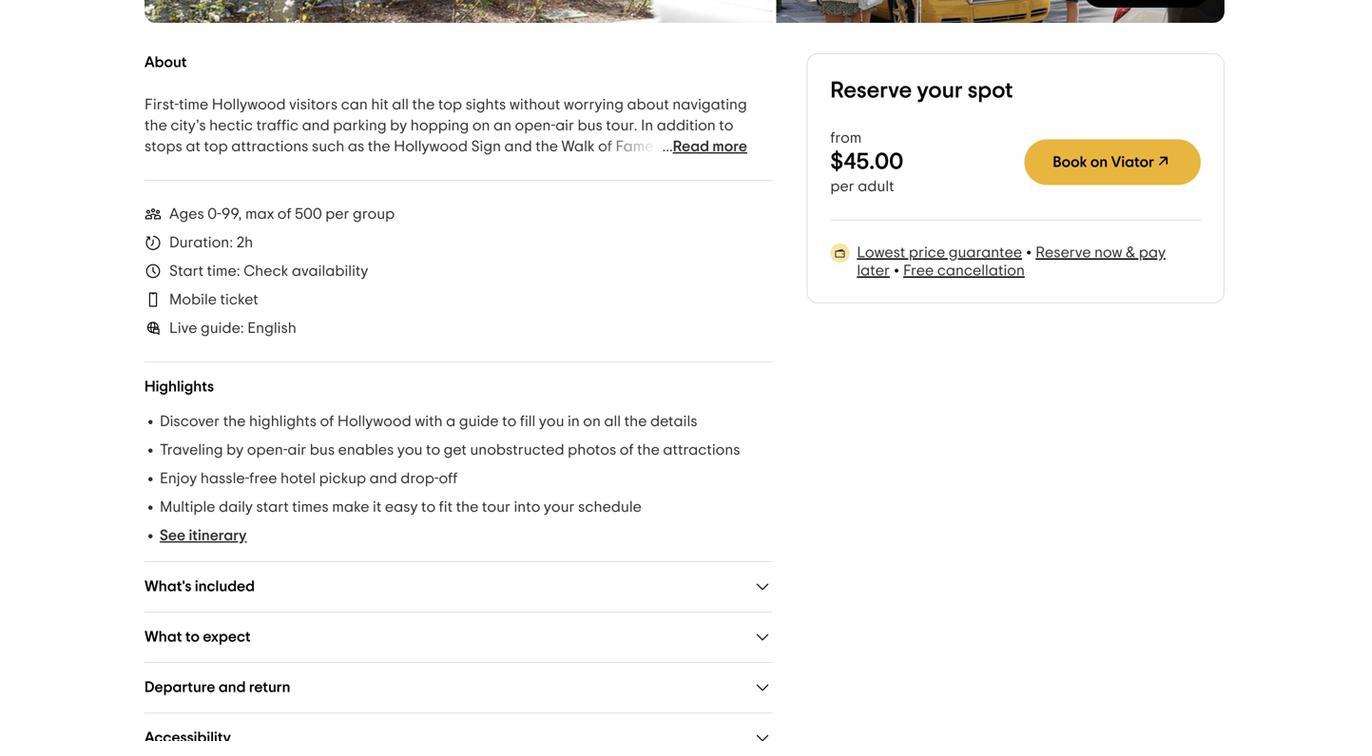 Task type: vqa. For each thing, say whether or not it's contained in the screenshot.
TOUR.
yes



Task type: locate. For each thing, give the bounding box(es) containing it.
0 horizontal spatial your
[[486, 160, 517, 175]]

0 horizontal spatial all
[[392, 97, 409, 112]]

discover the highlights of hollywood with a guide to fill you in on all the details
[[160, 414, 698, 429]]

english
[[248, 321, 297, 336]]

a
[[661, 139, 671, 154], [446, 414, 456, 429]]

viator
[[1112, 155, 1155, 170]]

2h
[[237, 235, 253, 250]]

you inside first-time hollywood visitors can hit all the top sights without worrying about navigating the city's hectic traffic and parking by hopping on an open-air bus tour. in addition to stops at top attractions such as the hollywood sign and the walk of fame, a guide points out celebrity homes you might miss if traveling on your own.
[[285, 160, 310, 175]]

on right in at the bottom left of the page
[[583, 414, 601, 429]]

by
[[390, 118, 407, 133], [227, 442, 244, 458]]

1 horizontal spatial guide
[[674, 139, 714, 154]]

0 horizontal spatial a
[[446, 414, 456, 429]]

1 horizontal spatial a
[[661, 139, 671, 154]]

ages
[[169, 206, 204, 222]]

by right parking
[[390, 118, 407, 133]]

1 horizontal spatial air
[[556, 118, 575, 133]]

homes
[[236, 160, 281, 175]]

and up it
[[370, 471, 397, 486]]

free cancellation
[[904, 263, 1025, 278]]

details
[[651, 414, 698, 429]]

to left get at the bottom
[[426, 442, 441, 458]]

hotel
[[281, 471, 316, 486]]

highlights
[[249, 414, 317, 429]]

all up the 'photos'
[[604, 414, 621, 429]]

0 vertical spatial air
[[556, 118, 575, 133]]

1 horizontal spatial open-
[[515, 118, 556, 133]]

about
[[627, 97, 670, 112]]

1 vertical spatial you
[[539, 414, 565, 429]]

reserve
[[831, 79, 912, 102], [1036, 245, 1092, 260]]

1 horizontal spatial attractions
[[663, 442, 741, 458]]

what
[[145, 629, 182, 644]]

1 horizontal spatial reserve
[[1036, 245, 1092, 260]]

to
[[719, 118, 734, 133], [502, 414, 517, 429], [426, 442, 441, 458], [421, 499, 436, 515], [185, 629, 200, 644]]

easy
[[385, 499, 418, 515]]

and
[[302, 118, 330, 133], [505, 139, 532, 154], [370, 471, 397, 486], [219, 680, 246, 695]]

air up hotel
[[288, 442, 307, 458]]

top
[[438, 97, 462, 112], [204, 139, 228, 154]]

0 horizontal spatial reserve
[[831, 79, 912, 102]]

2 see all photos image from the left
[[777, 0, 1225, 23]]

discover
[[160, 414, 220, 429]]

you up drop-
[[397, 442, 423, 458]]

duration: 2h
[[169, 235, 253, 250]]

1 horizontal spatial all
[[604, 414, 621, 429]]

you left might at top
[[285, 160, 310, 175]]

you
[[285, 160, 310, 175], [539, 414, 565, 429], [397, 442, 423, 458]]

with
[[415, 414, 443, 429]]

time:
[[207, 263, 240, 279]]

tour
[[482, 499, 511, 515]]

open- up "free"
[[247, 442, 288, 458]]

traveling by open-air bus enables you to get unobstructed photos of the attractions
[[160, 442, 741, 458]]

0 horizontal spatial by
[[227, 442, 244, 458]]

see
[[160, 528, 186, 543]]

the down details
[[637, 442, 660, 458]]

2 horizontal spatial your
[[917, 79, 963, 102]]

live guide: english
[[169, 321, 297, 336]]

included
[[195, 579, 255, 594]]

all right hit
[[392, 97, 409, 112]]

out
[[145, 160, 167, 175]]

air inside first-time hollywood visitors can hit all the top sights without worrying about navigating the city's hectic traffic and parking by hopping on an open-air bus tour. in addition to stops at top attractions such as the hollywood sign and the walk of fame, a guide points out celebrity homes you might miss if traveling on your own.
[[556, 118, 575, 133]]

1 vertical spatial guide
[[459, 414, 499, 429]]

such
[[312, 139, 345, 154]]

0 vertical spatial all
[[392, 97, 409, 112]]

read more
[[673, 139, 748, 154]]

0 vertical spatial your
[[917, 79, 963, 102]]

on
[[473, 118, 490, 133], [1091, 155, 1108, 170], [465, 160, 482, 175], [583, 414, 601, 429]]

0 vertical spatial guide
[[674, 139, 714, 154]]

0 horizontal spatial attractions
[[231, 139, 309, 154]]

reserve left now
[[1036, 245, 1092, 260]]

bus down worrying
[[578, 118, 603, 133]]

by inside first-time hollywood visitors can hit all the top sights without worrying about navigating the city's hectic traffic and parking by hopping on an open-air bus tour. in addition to stops at top attractions such as the hollywood sign and the walk of fame, a guide points out celebrity homes you might miss if traveling on your own.
[[390, 118, 407, 133]]

0 horizontal spatial bus
[[310, 442, 335, 458]]

the up the miss
[[368, 139, 391, 154]]

free
[[904, 263, 934, 278]]

0 horizontal spatial open-
[[247, 442, 288, 458]]

1 vertical spatial air
[[288, 442, 307, 458]]

0 vertical spatial open-
[[515, 118, 556, 133]]

open- down without
[[515, 118, 556, 133]]

highlights
[[145, 379, 214, 394]]

duration:
[[169, 235, 233, 250]]

1 horizontal spatial bus
[[578, 118, 603, 133]]

from $45.00 per adult
[[831, 130, 904, 194]]

guide up get at the bottom
[[459, 414, 499, 429]]

time
[[179, 97, 209, 112]]

1 vertical spatial all
[[604, 414, 621, 429]]

from
[[831, 130, 862, 146]]

per right the 500
[[325, 206, 350, 222]]

reserve your spot
[[831, 79, 1014, 102]]

1 see all photos image from the left
[[145, 0, 773, 23]]

per inside the 'from $45.00 per adult'
[[831, 179, 855, 194]]

reserve inside reserve now & pay later
[[1036, 245, 1092, 260]]

air up walk
[[556, 118, 575, 133]]

mobile
[[169, 292, 217, 307]]

0 horizontal spatial per
[[325, 206, 350, 222]]

reserve up from
[[831, 79, 912, 102]]

1 vertical spatial per
[[325, 206, 350, 222]]

0 horizontal spatial you
[[285, 160, 310, 175]]

attractions down traffic
[[231, 139, 309, 154]]

traffic
[[256, 118, 299, 133]]

a right with on the left bottom
[[446, 414, 456, 429]]

schedule
[[578, 499, 642, 515]]

read more button
[[673, 137, 748, 156]]

hollywood up enables
[[338, 414, 412, 429]]

your inside first-time hollywood visitors can hit all the top sights without worrying about navigating the city's hectic traffic and parking by hopping on an open-air bus tour. in addition to stops at top attractions such as the hollywood sign and the walk of fame, a guide points out celebrity homes you might miss if traveling on your own.
[[486, 160, 517, 175]]

per left adult
[[831, 179, 855, 194]]

1 vertical spatial reserve
[[1036, 245, 1092, 260]]

the up own.
[[536, 139, 558, 154]]

of right highlights
[[320, 414, 334, 429]]

1 vertical spatial open-
[[247, 442, 288, 458]]

1 horizontal spatial per
[[831, 179, 855, 194]]

spot
[[968, 79, 1014, 102]]

enjoy hassle-free hotel pickup and drop-off
[[160, 471, 458, 486]]

attractions down details
[[663, 442, 741, 458]]

0 vertical spatial attractions
[[231, 139, 309, 154]]

0 horizontal spatial see all photos image
[[145, 0, 773, 23]]

and left return
[[219, 680, 246, 695]]

your
[[917, 79, 963, 102], [486, 160, 517, 175], [544, 499, 575, 515]]

what to expect button
[[145, 628, 773, 647]]

to left fit
[[421, 499, 436, 515]]

points
[[717, 139, 760, 154]]

2 vertical spatial your
[[544, 499, 575, 515]]

a left read
[[661, 139, 671, 154]]

price
[[909, 245, 946, 260]]

on right the book
[[1091, 155, 1108, 170]]

fame,
[[616, 139, 658, 154]]

0 vertical spatial bus
[[578, 118, 603, 133]]

0 vertical spatial reserve
[[831, 79, 912, 102]]

the
[[412, 97, 435, 112], [145, 118, 167, 133], [368, 139, 391, 154], [536, 139, 558, 154], [223, 414, 246, 429], [625, 414, 647, 429], [637, 442, 660, 458], [456, 499, 479, 515]]

multiple daily start times make it easy to fit the tour into your schedule
[[160, 499, 642, 515]]

mobile ticket
[[169, 292, 258, 307]]

to right "what"
[[185, 629, 200, 644]]

your down the sign
[[486, 160, 517, 175]]

of down tour.
[[598, 139, 613, 154]]

1 horizontal spatial by
[[390, 118, 407, 133]]

can
[[341, 97, 368, 112]]

reserve for now
[[1036, 245, 1092, 260]]

per
[[831, 179, 855, 194], [325, 206, 350, 222]]

bus up enjoy hassle-free hotel pickup and drop-off
[[310, 442, 335, 458]]

your left spot
[[917, 79, 963, 102]]

0 horizontal spatial air
[[288, 442, 307, 458]]

pay
[[1139, 245, 1166, 260]]

0 vertical spatial per
[[831, 179, 855, 194]]

0 horizontal spatial top
[[204, 139, 228, 154]]

the left details
[[625, 414, 647, 429]]

0 vertical spatial by
[[390, 118, 407, 133]]

hollywood up hectic
[[212, 97, 286, 112]]

1 horizontal spatial see all photos image
[[777, 0, 1225, 23]]

multiple
[[160, 499, 215, 515]]

top right 'at'
[[204, 139, 228, 154]]

0 vertical spatial a
[[661, 139, 671, 154]]

1 horizontal spatial you
[[397, 442, 423, 458]]

hollywood up traveling
[[394, 139, 468, 154]]

0 vertical spatial you
[[285, 160, 310, 175]]

first-
[[145, 97, 179, 112]]

start
[[169, 263, 204, 279]]

see all photos image
[[145, 0, 773, 23], [777, 0, 1225, 23]]

guide down addition
[[674, 139, 714, 154]]

your right into
[[544, 499, 575, 515]]

sign
[[471, 139, 501, 154]]

and inside dropdown button
[[219, 680, 246, 695]]

1 vertical spatial your
[[486, 160, 517, 175]]

daily
[[219, 499, 253, 515]]

it
[[373, 499, 382, 515]]

what to expect
[[145, 629, 251, 644]]

to left fill
[[502, 414, 517, 429]]

1 vertical spatial bus
[[310, 442, 335, 458]]

air
[[556, 118, 575, 133], [288, 442, 307, 458]]

to up more
[[719, 118, 734, 133]]

0 vertical spatial top
[[438, 97, 462, 112]]

all
[[392, 97, 409, 112], [604, 414, 621, 429]]

lowest price guarantee
[[857, 245, 1023, 260]]

by up hassle- at the left bottom
[[227, 442, 244, 458]]

you left in at the bottom left of the page
[[539, 414, 565, 429]]

without
[[510, 97, 561, 112]]

top up the hopping
[[438, 97, 462, 112]]



Task type: describe. For each thing, give the bounding box(es) containing it.
return
[[249, 680, 291, 695]]

2 horizontal spatial you
[[539, 414, 565, 429]]

into
[[514, 499, 541, 515]]

in
[[641, 118, 654, 133]]

to inside first-time hollywood visitors can hit all the top sights without worrying about navigating the city's hectic traffic and parking by hopping on an open-air bus tour. in addition to stops at top attractions such as the hollywood sign and the walk of fame, a guide points out celebrity homes you might miss if traveling on your own.
[[719, 118, 734, 133]]

of inside first-time hollywood visitors can hit all the top sights without worrying about navigating the city's hectic traffic and parking by hopping on an open-air bus tour. in addition to stops at top attractions such as the hollywood sign and the walk of fame, a guide points out celebrity homes you might miss if traveling on your own.
[[598, 139, 613, 154]]

guarantee
[[949, 245, 1023, 260]]

reserve for your
[[831, 79, 912, 102]]

addition
[[657, 118, 716, 133]]

on down the sign
[[465, 160, 482, 175]]

off
[[439, 471, 458, 486]]

0 horizontal spatial guide
[[459, 414, 499, 429]]

open- inside first-time hollywood visitors can hit all the top sights without worrying about navigating the city's hectic traffic and parking by hopping on an open-air bus tour. in addition to stops at top attractions such as the hollywood sign and the walk of fame, a guide points out celebrity homes you might miss if traveling on your own.
[[515, 118, 556, 133]]

attractions inside first-time hollywood visitors can hit all the top sights without worrying about navigating the city's hectic traffic and parking by hopping on an open-air bus tour. in addition to stops at top attractions such as the hollywood sign and the walk of fame, a guide points out celebrity homes you might miss if traveling on your own.
[[231, 139, 309, 154]]

as
[[348, 139, 365, 154]]

own.
[[520, 160, 552, 175]]

2 vertical spatial you
[[397, 442, 423, 458]]

book
[[1053, 155, 1088, 170]]

departure and return button
[[145, 678, 773, 697]]

drop-
[[401, 471, 439, 486]]

later
[[857, 263, 890, 278]]

1 vertical spatial attractions
[[663, 442, 741, 458]]

hopping
[[411, 118, 469, 133]]

worrying
[[564, 97, 624, 112]]

book on viator link
[[1025, 139, 1201, 185]]

start
[[256, 499, 289, 515]]

bus inside first-time hollywood visitors can hit all the top sights without worrying about navigating the city's hectic traffic and parking by hopping on an open-air bus tour. in addition to stops at top attractions such as the hollywood sign and the walk of fame, a guide points out celebrity homes you might miss if traveling on your own.
[[578, 118, 603, 133]]

the down first-
[[145, 118, 167, 133]]

what's included button
[[145, 577, 773, 596]]

ages 0-99, max of 500 per group
[[169, 206, 395, 222]]

0-
[[208, 206, 221, 222]]

1 vertical spatial hollywood
[[394, 139, 468, 154]]

cancellation
[[938, 263, 1025, 278]]

about
[[145, 55, 187, 70]]

might
[[313, 160, 352, 175]]

free
[[249, 471, 277, 486]]

what's included
[[145, 579, 255, 594]]

start time: check availability
[[169, 263, 369, 279]]

reserve now & pay later button
[[857, 245, 1166, 278]]

make
[[332, 499, 370, 515]]

guide inside first-time hollywood visitors can hit all the top sights without worrying about navigating the city's hectic traffic and parking by hopping on an open-air bus tour. in addition to stops at top attractions such as the hollywood sign and the walk of fame, a guide points out celebrity homes you might miss if traveling on your own.
[[674, 139, 714, 154]]

read
[[673, 139, 710, 154]]

parking
[[333, 118, 387, 133]]

2 vertical spatial hollywood
[[338, 414, 412, 429]]

0 vertical spatial hollywood
[[212, 97, 286, 112]]

see itinerary
[[160, 528, 247, 543]]

in
[[568, 414, 580, 429]]

first-time hollywood visitors can hit all the top sights without worrying about navigating the city's hectic traffic and parking by hopping on an open-air bus tour. in addition to stops at top attractions such as the hollywood sign and the walk of fame, a guide points out celebrity homes you might miss if traveling on your own.
[[145, 97, 764, 175]]

visitors
[[289, 97, 338, 112]]

walk
[[562, 139, 595, 154]]

1 vertical spatial top
[[204, 139, 228, 154]]

get
[[444, 442, 467, 458]]

of right the 'photos'
[[620, 442, 634, 458]]

hectic
[[209, 118, 253, 133]]

1 horizontal spatial your
[[544, 499, 575, 515]]

departure and return
[[145, 680, 291, 695]]

enables
[[338, 442, 394, 458]]

the up the hopping
[[412, 97, 435, 112]]

lowest price guarantee button
[[857, 245, 1023, 260]]

ticket
[[220, 292, 258, 307]]

1 vertical spatial by
[[227, 442, 244, 458]]

times
[[292, 499, 329, 515]]

1 vertical spatial a
[[446, 414, 456, 429]]

traveling
[[400, 160, 461, 175]]

live
[[169, 321, 197, 336]]

miss
[[356, 160, 385, 175]]

book on viator
[[1053, 155, 1155, 170]]

to inside the what to expect dropdown button
[[185, 629, 200, 644]]

sights
[[466, 97, 506, 112]]

an
[[494, 118, 512, 133]]

unobstructed
[[470, 442, 565, 458]]

stops
[[145, 139, 182, 154]]

1 horizontal spatial top
[[438, 97, 462, 112]]

tour.
[[606, 118, 638, 133]]

of left the 500
[[278, 206, 292, 222]]

and down the visitors
[[302, 118, 330, 133]]

the right discover
[[223, 414, 246, 429]]

hit
[[371, 97, 389, 112]]

a inside first-time hollywood visitors can hit all the top sights without worrying about navigating the city's hectic traffic and parking by hopping on an open-air bus tour. in addition to stops at top attractions such as the hollywood sign and the walk of fame, a guide points out celebrity homes you might miss if traveling on your own.
[[661, 139, 671, 154]]

expect
[[203, 629, 251, 644]]

see itinerary button
[[160, 527, 247, 545]]

celebrity
[[171, 160, 233, 175]]

the right fit
[[456, 499, 479, 515]]

pickup
[[319, 471, 366, 486]]

availability
[[292, 263, 369, 279]]

if
[[388, 160, 397, 175]]

group
[[353, 206, 395, 222]]

&
[[1126, 245, 1136, 260]]

all inside first-time hollywood visitors can hit all the top sights without worrying about navigating the city's hectic traffic and parking by hopping on an open-air bus tour. in addition to stops at top attractions such as the hollywood sign and the walk of fame, a guide points out celebrity homes you might miss if traveling on your own.
[[392, 97, 409, 112]]

$45.00
[[831, 151, 904, 174]]

on left an
[[473, 118, 490, 133]]

navigating
[[673, 97, 747, 112]]

traveling
[[160, 442, 223, 458]]

free cancellation button
[[904, 263, 1025, 278]]

lowest
[[857, 245, 906, 260]]

max
[[245, 206, 274, 222]]

now
[[1095, 245, 1123, 260]]

photos
[[568, 442, 617, 458]]

99,
[[221, 206, 242, 222]]

and down an
[[505, 139, 532, 154]]

what's
[[145, 579, 192, 594]]

reserve now & pay later
[[857, 245, 1166, 278]]



